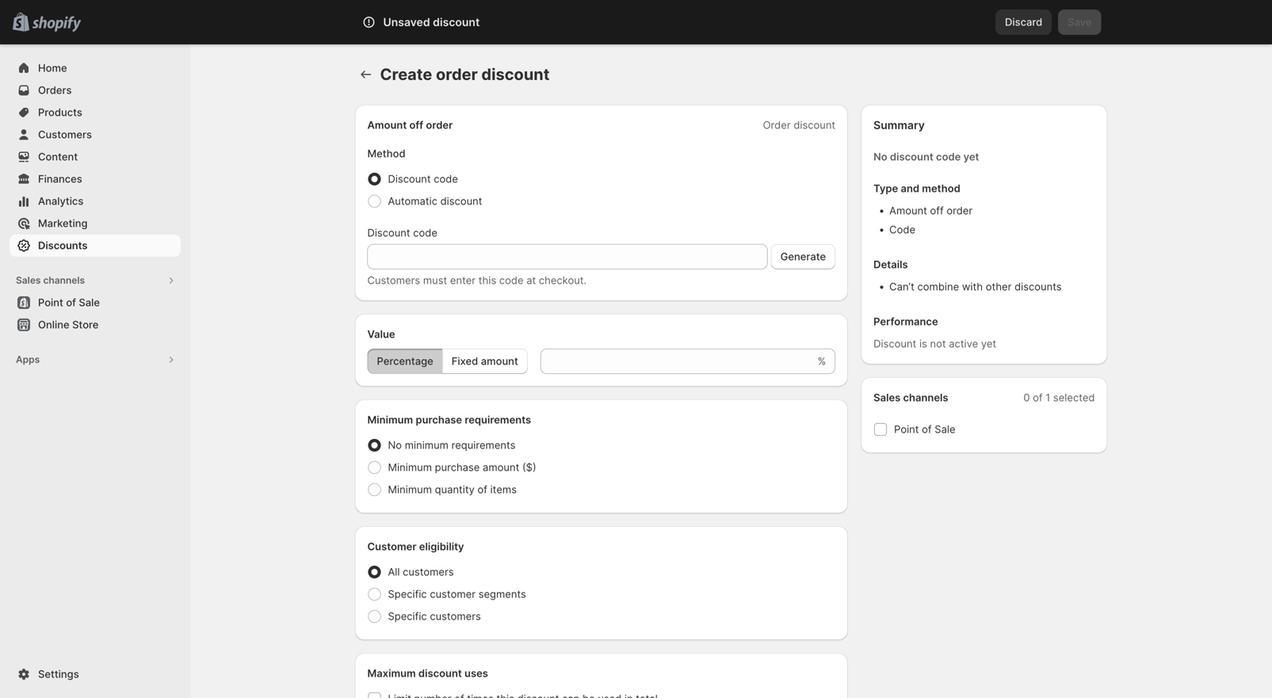 Task type: vqa. For each thing, say whether or not it's contained in the screenshot.
0.00 Text Field
no



Task type: locate. For each thing, give the bounding box(es) containing it.
0 vertical spatial sales channels
[[16, 275, 85, 286]]

0 vertical spatial point
[[38, 296, 63, 309]]

1 horizontal spatial sale
[[935, 423, 955, 435]]

customers for customers
[[38, 128, 92, 141]]

sales channels down is
[[873, 392, 948, 404]]

0 vertical spatial customers
[[38, 128, 92, 141]]

specific for specific customers
[[388, 610, 427, 623]]

point inside button
[[38, 296, 63, 309]]

yet right active
[[981, 338, 996, 350]]

amount for amount off order code
[[889, 204, 927, 217]]

code
[[889, 223, 915, 236]]

not
[[930, 338, 946, 350]]

customers down customer eligibility
[[403, 566, 454, 578]]

minimum up minimum on the left bottom of the page
[[367, 414, 413, 426]]

with
[[962, 281, 983, 293]]

discount down performance
[[873, 338, 916, 350]]

specific for specific customer segments
[[388, 588, 427, 600]]

discount code down automatic on the left
[[367, 227, 437, 239]]

1 vertical spatial off
[[930, 204, 944, 217]]

amount
[[481, 355, 518, 367], [483, 461, 519, 474]]

sales inside button
[[16, 275, 41, 286]]

1 vertical spatial customers
[[367, 274, 420, 286]]

customer
[[430, 588, 476, 600]]

of
[[66, 296, 76, 309], [1033, 392, 1043, 404], [922, 423, 932, 435], [477, 483, 487, 496]]

0 vertical spatial channels
[[43, 275, 85, 286]]

customers down products
[[38, 128, 92, 141]]

requirements for no minimum requirements
[[451, 439, 515, 451]]

1 vertical spatial point of sale
[[894, 423, 955, 435]]

1 horizontal spatial sales
[[873, 392, 901, 404]]

0 vertical spatial minimum
[[367, 414, 413, 426]]

1 vertical spatial requirements
[[451, 439, 515, 451]]

code left at
[[499, 274, 524, 286]]

0 of 1 selected
[[1023, 392, 1095, 404]]

items
[[490, 483, 517, 496]]

channels inside sales channels button
[[43, 275, 85, 286]]

1 horizontal spatial amount
[[889, 204, 927, 217]]

minimum
[[367, 414, 413, 426], [388, 461, 432, 474], [388, 483, 432, 496]]

requirements up the no minimum requirements
[[465, 414, 531, 426]]

0 vertical spatial no
[[873, 151, 887, 163]]

2 specific from the top
[[388, 610, 427, 623]]

percentage
[[377, 355, 433, 367]]

discount for no discount code yet
[[890, 151, 933, 163]]

yet up amount off order code
[[963, 151, 979, 163]]

must
[[423, 274, 447, 286]]

0 vertical spatial yet
[[963, 151, 979, 163]]

create
[[380, 65, 432, 84]]

1 vertical spatial purchase
[[435, 461, 480, 474]]

finances link
[[10, 168, 181, 190]]

minimum purchase requirements
[[367, 414, 531, 426]]

1 horizontal spatial sales channels
[[873, 392, 948, 404]]

0 horizontal spatial point
[[38, 296, 63, 309]]

0 horizontal spatial channels
[[43, 275, 85, 286]]

off down method
[[930, 204, 944, 217]]

store
[[72, 319, 99, 331]]

amount up the code
[[889, 204, 927, 217]]

point of sale
[[38, 296, 100, 309], [894, 423, 955, 435]]

0 vertical spatial amount
[[367, 119, 407, 131]]

1 vertical spatial point
[[894, 423, 919, 435]]

no up "type"
[[873, 151, 887, 163]]

2 vertical spatial order
[[947, 204, 973, 217]]

purchase for amount
[[435, 461, 480, 474]]

1 vertical spatial amount
[[889, 204, 927, 217]]

performance
[[873, 315, 938, 328]]

minimum purchase amount ($)
[[388, 461, 536, 474]]

discount down automatic on the left
[[367, 227, 410, 239]]

point of sale inside button
[[38, 296, 100, 309]]

2 vertical spatial minimum
[[388, 483, 432, 496]]

order discount
[[763, 119, 835, 131]]

settings link
[[10, 663, 181, 686]]

1 vertical spatial order
[[426, 119, 453, 131]]

purchase up minimum on the left bottom of the page
[[416, 414, 462, 426]]

1 vertical spatial discount code
[[367, 227, 437, 239]]

fixed amount
[[452, 355, 518, 367]]

uses
[[464, 667, 488, 680]]

discount up automatic on the left
[[388, 173, 431, 185]]

0 vertical spatial purchase
[[416, 414, 462, 426]]

code
[[936, 151, 961, 163], [434, 173, 458, 185], [413, 227, 437, 239], [499, 274, 524, 286]]

sales down 'discount is not active yet'
[[873, 392, 901, 404]]

0 horizontal spatial sale
[[79, 296, 100, 309]]

channels down discounts on the left top
[[43, 275, 85, 286]]

1 vertical spatial no
[[388, 439, 402, 451]]

amount
[[367, 119, 407, 131], [889, 204, 927, 217]]

0 vertical spatial customers
[[403, 566, 454, 578]]

order for amount off order
[[426, 119, 453, 131]]

sales channels
[[16, 275, 85, 286], [873, 392, 948, 404]]

requirements up minimum purchase amount ($)
[[451, 439, 515, 451]]

amount right fixed
[[481, 355, 518, 367]]

analytics link
[[10, 190, 181, 212]]

requirements
[[465, 414, 531, 426], [451, 439, 515, 451]]

0 vertical spatial amount
[[481, 355, 518, 367]]

1 vertical spatial customers
[[430, 610, 481, 623]]

point
[[38, 296, 63, 309], [894, 423, 919, 435]]

discount code
[[388, 173, 458, 185], [367, 227, 437, 239]]

0 horizontal spatial sales
[[16, 275, 41, 286]]

purchase for requirements
[[416, 414, 462, 426]]

0
[[1023, 392, 1030, 404]]

order down method
[[947, 204, 973, 217]]

amount up items
[[483, 461, 519, 474]]

customers
[[38, 128, 92, 141], [367, 274, 420, 286]]

value
[[367, 328, 395, 340]]

0 horizontal spatial sales channels
[[16, 275, 85, 286]]

segments
[[478, 588, 526, 600]]

order inside amount off order code
[[947, 204, 973, 217]]

1 horizontal spatial off
[[930, 204, 944, 217]]

online
[[38, 319, 69, 331]]

marketing
[[38, 217, 88, 229]]

specific
[[388, 588, 427, 600], [388, 610, 427, 623]]

1 vertical spatial discount
[[367, 227, 410, 239]]

1 vertical spatial yet
[[981, 338, 996, 350]]

minimum quantity of items
[[388, 483, 517, 496]]

enter
[[450, 274, 476, 286]]

1 vertical spatial sale
[[935, 423, 955, 435]]

off down create
[[409, 119, 423, 131]]

amount off order code
[[889, 204, 973, 236]]

analytics
[[38, 195, 83, 207]]

discount code up automatic on the left
[[388, 173, 458, 185]]

minimum for minimum purchase requirements
[[367, 414, 413, 426]]

no left minimum on the left bottom of the page
[[388, 439, 402, 451]]

is
[[919, 338, 927, 350]]

fixed
[[452, 355, 478, 367]]

order right create
[[436, 65, 478, 84]]

order down create order discount
[[426, 119, 453, 131]]

sales down discounts on the left top
[[16, 275, 41, 286]]

1 vertical spatial specific
[[388, 610, 427, 623]]

home link
[[10, 57, 181, 79]]

automatic
[[388, 195, 437, 207]]

content link
[[10, 146, 181, 168]]

0 vertical spatial point of sale
[[38, 296, 100, 309]]

0 horizontal spatial off
[[409, 119, 423, 131]]

1 vertical spatial minimum
[[388, 461, 432, 474]]

orders
[[38, 84, 72, 96]]

amount inside amount off order code
[[889, 204, 927, 217]]

0 vertical spatial off
[[409, 119, 423, 131]]

1 horizontal spatial yet
[[981, 338, 996, 350]]

no
[[873, 151, 887, 163], [388, 439, 402, 451]]

1 horizontal spatial customers
[[367, 274, 420, 286]]

percentage button
[[367, 349, 443, 374]]

minimum left 'quantity'
[[388, 483, 432, 496]]

sales channels inside button
[[16, 275, 85, 286]]

sales channels down discounts on the left top
[[16, 275, 85, 286]]

off inside amount off order code
[[930, 204, 944, 217]]

discounts
[[1014, 281, 1062, 293]]

active
[[949, 338, 978, 350]]

code up the automatic discount
[[434, 173, 458, 185]]

discounts
[[38, 239, 88, 252]]

customers must enter this code at checkout.
[[367, 274, 587, 286]]

0 vertical spatial requirements
[[465, 414, 531, 426]]

home
[[38, 62, 67, 74]]

amount up method
[[367, 119, 407, 131]]

0 vertical spatial specific
[[388, 588, 427, 600]]

1 horizontal spatial no
[[873, 151, 887, 163]]

of inside button
[[66, 296, 76, 309]]

no for no discount code yet
[[873, 151, 887, 163]]

0 vertical spatial sales
[[16, 275, 41, 286]]

automatic discount
[[388, 195, 482, 207]]

0 horizontal spatial no
[[388, 439, 402, 451]]

no discount code yet
[[873, 151, 979, 163]]

customers left the must
[[367, 274, 420, 286]]

0 horizontal spatial amount
[[367, 119, 407, 131]]

0 horizontal spatial yet
[[963, 151, 979, 163]]

customers down specific customer segments
[[430, 610, 481, 623]]

0 horizontal spatial point of sale
[[38, 296, 100, 309]]

minimum down minimum on the left bottom of the page
[[388, 461, 432, 474]]

0 horizontal spatial customers
[[38, 128, 92, 141]]

discount
[[388, 173, 431, 185], [367, 227, 410, 239], [873, 338, 916, 350]]

1 specific from the top
[[388, 588, 427, 600]]

1 horizontal spatial channels
[[903, 392, 948, 404]]

channels down is
[[903, 392, 948, 404]]

0 vertical spatial discount
[[388, 173, 431, 185]]

1 horizontal spatial point of sale
[[894, 423, 955, 435]]

order
[[436, 65, 478, 84], [426, 119, 453, 131], [947, 204, 973, 217]]

fixed amount button
[[442, 349, 528, 374]]

customers
[[403, 566, 454, 578], [430, 610, 481, 623]]

0 vertical spatial sale
[[79, 296, 100, 309]]

purchase up 'quantity'
[[435, 461, 480, 474]]



Task type: describe. For each thing, give the bounding box(es) containing it.
unsaved discount
[[383, 15, 480, 29]]

customers for specific customers
[[430, 610, 481, 623]]

1 vertical spatial sales
[[873, 392, 901, 404]]

save
[[1068, 16, 1092, 28]]

order
[[763, 119, 791, 131]]

no minimum requirements
[[388, 439, 515, 451]]

summary
[[873, 118, 925, 132]]

discounts link
[[10, 235, 181, 257]]

1 vertical spatial channels
[[903, 392, 948, 404]]

products
[[38, 106, 82, 118]]

amount off order
[[367, 119, 453, 131]]

online store link
[[10, 314, 181, 336]]

0 vertical spatial order
[[436, 65, 478, 84]]

type
[[873, 182, 898, 195]]

finances
[[38, 173, 82, 185]]

Discount code text field
[[367, 244, 768, 269]]

discount for maximum discount uses
[[418, 667, 462, 680]]

customers link
[[10, 124, 181, 146]]

method
[[367, 147, 405, 160]]

can't
[[889, 281, 914, 293]]

marketing link
[[10, 212, 181, 235]]

maximum discount uses
[[367, 667, 488, 680]]

create order discount
[[380, 65, 550, 84]]

point of sale link
[[10, 292, 181, 314]]

sale inside point of sale link
[[79, 296, 100, 309]]

0 vertical spatial discount code
[[388, 173, 458, 185]]

method
[[922, 182, 960, 195]]

customer
[[367, 541, 416, 553]]

can't combine with other discounts
[[889, 281, 1062, 293]]

discount for automatic discount
[[440, 195, 482, 207]]

content
[[38, 151, 78, 163]]

quantity
[[435, 483, 475, 496]]

code up method
[[936, 151, 961, 163]]

no for no minimum requirements
[[388, 439, 402, 451]]

discount for unsaved discount
[[433, 15, 480, 29]]

customers for customers must enter this code at checkout.
[[367, 274, 420, 286]]

unsaved
[[383, 15, 430, 29]]

sales channels button
[[10, 269, 181, 292]]

requirements for minimum purchase requirements
[[465, 414, 531, 426]]

other
[[986, 281, 1012, 293]]

% text field
[[540, 349, 814, 374]]

type and method
[[873, 182, 960, 195]]

all
[[388, 566, 400, 578]]

search button
[[406, 10, 866, 35]]

2 vertical spatial discount
[[873, 338, 916, 350]]

point of sale button
[[0, 292, 190, 314]]

apps button
[[10, 349, 181, 371]]

minimum for minimum purchase amount ($)
[[388, 461, 432, 474]]

order for amount off order code
[[947, 204, 973, 217]]

shopify image
[[32, 16, 81, 32]]

save button
[[1058, 10, 1101, 35]]

all customers
[[388, 566, 454, 578]]

1
[[1046, 392, 1050, 404]]

online store button
[[0, 314, 190, 336]]

1 horizontal spatial point
[[894, 423, 919, 435]]

%
[[818, 355, 826, 367]]

online store
[[38, 319, 99, 331]]

eligibility
[[419, 541, 464, 553]]

this
[[479, 274, 496, 286]]

search
[[432, 16, 466, 28]]

discard button
[[995, 10, 1052, 35]]

details
[[873, 258, 908, 271]]

orders link
[[10, 79, 181, 101]]

1 vertical spatial amount
[[483, 461, 519, 474]]

discard
[[1005, 16, 1042, 28]]

minimum for minimum quantity of items
[[388, 483, 432, 496]]

selected
[[1053, 392, 1095, 404]]

specific customers
[[388, 610, 481, 623]]

amount for amount off order
[[367, 119, 407, 131]]

($)
[[522, 461, 536, 474]]

discount is not active yet
[[873, 338, 996, 350]]

generate
[[780, 250, 826, 263]]

code down the automatic discount
[[413, 227, 437, 239]]

and
[[901, 182, 919, 195]]

discount for order discount
[[794, 119, 835, 131]]

combine
[[917, 281, 959, 293]]

settings
[[38, 668, 79, 680]]

customer eligibility
[[367, 541, 464, 553]]

products link
[[10, 101, 181, 124]]

off for amount off order code
[[930, 204, 944, 217]]

checkout.
[[539, 274, 587, 286]]

off for amount off order
[[409, 119, 423, 131]]

amount inside fixed amount button
[[481, 355, 518, 367]]

generate button
[[771, 244, 835, 269]]

specific customer segments
[[388, 588, 526, 600]]

minimum
[[405, 439, 449, 451]]

apps
[[16, 354, 40, 365]]

at
[[526, 274, 536, 286]]

customers for all customers
[[403, 566, 454, 578]]

1 vertical spatial sales channels
[[873, 392, 948, 404]]



